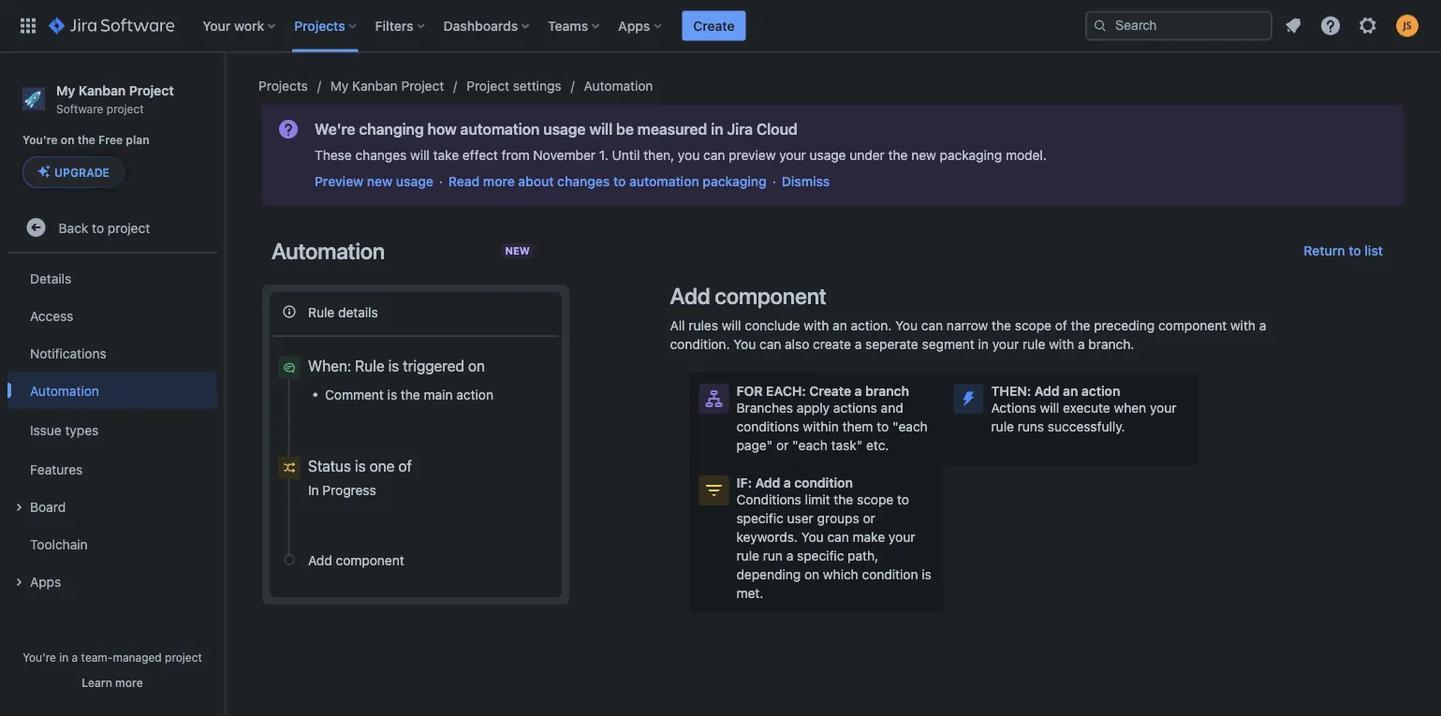 Task type: locate. For each thing, give the bounding box(es) containing it.
0 horizontal spatial apps
[[30, 574, 61, 589]]

1 horizontal spatial create
[[810, 384, 851, 399]]

will left take at left top
[[410, 148, 430, 163]]

packaging down the preview
[[703, 174, 767, 189]]

project right managed
[[165, 651, 202, 664]]

0 vertical spatial automation
[[460, 120, 540, 138]]

action up execute
[[1082, 384, 1120, 399]]

appswitcher icon image
[[17, 15, 39, 37]]

add inside the add component all rules will conclude with an action. you can narrow the scope of the preceding component with a condition. you can also create a seperate segment in your rule with a branch.
[[670, 283, 710, 309]]

component right preceding
[[1158, 318, 1227, 333]]

1 horizontal spatial kanban
[[352, 78, 398, 94]]

2 you're from the top
[[23, 651, 56, 664]]

0 vertical spatial "each
[[893, 419, 928, 435]]

changes up preview new usage button at the top
[[355, 148, 407, 163]]

0 horizontal spatial new
[[367, 174, 393, 189]]

issue
[[30, 422, 62, 438]]

scope right 'narrow'
[[1015, 318, 1052, 333]]

usage down take at left top
[[396, 174, 433, 189]]

scope inside if: add a condition conditions limit the scope to specific user groups or keywords. you can make your rule run a specific path, depending on which condition is met.
[[857, 492, 894, 508]]

your up dismiss
[[779, 148, 806, 163]]

you're
[[22, 133, 58, 146], [23, 651, 56, 664]]

1 vertical spatial on
[[468, 357, 485, 375]]

specific up keywords.
[[737, 511, 784, 526]]

2 horizontal spatial you
[[895, 318, 918, 333]]

1 vertical spatial rule
[[991, 419, 1014, 435]]

in
[[711, 120, 723, 138], [978, 337, 989, 352], [59, 651, 69, 664]]

projects for projects link
[[258, 78, 308, 94]]

project up plan
[[107, 102, 144, 115]]

you're in a team-managed project
[[23, 651, 202, 664]]

of inside status is one of in progress
[[398, 457, 412, 475]]

on
[[61, 133, 74, 146], [468, 357, 485, 375], [804, 567, 820, 583]]

your inside if: add a condition conditions limit the scope to specific user groups or keywords. you can make your rule run a specific path, depending on which condition is met.
[[889, 530, 915, 545]]

1 horizontal spatial project
[[401, 78, 444, 94]]

conditions
[[737, 419, 799, 435]]

2 horizontal spatial automation
[[584, 78, 653, 94]]

changes down november
[[557, 174, 610, 189]]

component for add component all rules will conclude with an action. you can narrow the scope of the preceding component with a condition. you can also create a seperate segment in your rule with a branch.
[[715, 283, 827, 309]]

kanban up changing
[[352, 78, 398, 94]]

toolchain
[[30, 536, 88, 552]]

rule details button
[[273, 296, 558, 328]]

1 vertical spatial an
[[1063, 384, 1078, 399]]

component inside button
[[336, 552, 404, 568]]

will inside then: add an action actions will execute when your rule runs successfully.
[[1040, 400, 1060, 416]]

1 vertical spatial new
[[367, 174, 393, 189]]

how
[[427, 120, 457, 138]]

add right then:
[[1035, 384, 1060, 399]]

add down in
[[308, 552, 332, 568]]

1 vertical spatial packaging
[[703, 174, 767, 189]]

component
[[715, 283, 827, 309], [1158, 318, 1227, 333], [336, 552, 404, 568]]

about
[[518, 174, 554, 189]]

0 vertical spatial new
[[912, 148, 936, 163]]

changing
[[359, 120, 424, 138]]

specific up which
[[797, 548, 844, 564]]

· left the read
[[439, 174, 443, 189]]

1 horizontal spatial rule
[[355, 357, 384, 375]]

teams
[[548, 18, 588, 33]]

0 horizontal spatial specific
[[737, 511, 784, 526]]

automation up the "from"
[[460, 120, 540, 138]]

to inside if: add a condition conditions limit the scope to specific user groups or keywords. you can make your rule run a specific path, depending on which condition is met.
[[897, 492, 909, 508]]

in inside we're changing how automation usage will be measured in jira cloud these changes will take effect from november 1. until then, you can preview your usage under the new packaging model.
[[711, 120, 723, 138]]

an inside the add component all rules will conclude with an action. you can narrow the scope of the preceding component with a condition. you can also create a seperate segment in your rule with a branch.
[[833, 318, 847, 333]]

is up the comment is the main action
[[388, 357, 399, 375]]

scope inside the add component all rules will conclude with an action. you can narrow the scope of the preceding component with a condition. you can also create a seperate segment in your rule with a branch.
[[1015, 318, 1052, 333]]

also
[[785, 337, 810, 352]]

on left which
[[804, 567, 820, 583]]

met.
[[737, 586, 764, 601]]

0 vertical spatial usage
[[543, 120, 586, 138]]

1 vertical spatial projects
[[258, 78, 308, 94]]

automation down notifications at the left
[[30, 383, 99, 398]]

automation
[[460, 120, 540, 138], [629, 174, 699, 189]]

sidebar navigation image
[[204, 75, 245, 112]]

group
[[7, 254, 217, 606]]

1 vertical spatial more
[[115, 676, 143, 689]]

dismiss button
[[782, 172, 830, 191]]

1 horizontal spatial scope
[[1015, 318, 1052, 333]]

my inside my kanban project software project
[[56, 82, 75, 98]]

automation link up be
[[584, 75, 653, 97]]

the inside if: add a condition conditions limit the scope to specific user groups or keywords. you can make your rule run a specific path, depending on which condition is met.
[[834, 492, 853, 508]]

scope up make
[[857, 492, 894, 508]]

you're on the free plan
[[22, 133, 149, 146]]

new
[[505, 244, 530, 257]]

my kanban project software project
[[56, 82, 174, 115]]

1.
[[599, 148, 609, 163]]

2 vertical spatial in
[[59, 651, 69, 664]]

1 vertical spatial you're
[[23, 651, 56, 664]]

you're for you're in a team-managed project
[[23, 651, 56, 664]]

a
[[1259, 318, 1267, 333], [855, 337, 862, 352], [1078, 337, 1085, 352], [855, 384, 862, 399], [784, 475, 791, 491], [786, 548, 794, 564], [72, 651, 78, 664]]

0 horizontal spatial changes
[[355, 148, 407, 163]]

0 vertical spatial of
[[1055, 318, 1068, 333]]

you down conclude
[[734, 337, 756, 352]]

project inside my kanban project software project
[[107, 102, 144, 115]]

new inside we're changing how automation usage will be measured in jira cloud these changes will take effect from november 1. until then, you can preview your usage under the new packaging model.
[[912, 148, 936, 163]]

1 horizontal spatial automation
[[272, 238, 385, 264]]

is left one
[[355, 457, 366, 475]]

your
[[779, 148, 806, 163], [992, 337, 1019, 352], [1150, 400, 1177, 416], [889, 530, 915, 545]]

narrow
[[947, 318, 988, 333]]

1 vertical spatial automation
[[629, 174, 699, 189]]

on right triggered
[[468, 357, 485, 375]]

of right one
[[398, 457, 412, 475]]

"each down within
[[792, 438, 828, 453]]

0 vertical spatial you
[[895, 318, 918, 333]]

1 vertical spatial condition
[[862, 567, 918, 583]]

you down user
[[801, 530, 824, 545]]

2 vertical spatial automation
[[30, 383, 99, 398]]

1 horizontal spatial on
[[468, 357, 485, 375]]

you inside if: add a condition conditions limit the scope to specific user groups or keywords. you can make your rule run a specific path, depending on which condition is met.
[[801, 530, 824, 545]]

list
[[1365, 243, 1383, 258]]

1 vertical spatial component
[[1158, 318, 1227, 333]]

0 vertical spatial specific
[[737, 511, 784, 526]]

project up plan
[[129, 82, 174, 98]]

rule inside if: add a condition conditions limit the scope to specific user groups or keywords. you can make your rule run a specific path, depending on which condition is met.
[[737, 548, 759, 564]]

0 vertical spatial changes
[[355, 148, 407, 163]]

new right preview
[[367, 174, 393, 189]]

an up execute
[[1063, 384, 1078, 399]]

2 vertical spatial on
[[804, 567, 820, 583]]

rule down actions
[[991, 419, 1014, 435]]

0 horizontal spatial of
[[398, 457, 412, 475]]

2 · from the left
[[772, 174, 776, 189]]

depending
[[737, 567, 801, 583]]

your inside we're changing how automation usage will be measured in jira cloud these changes will take effect from november 1. until then, you can preview your usage under the new packaging model.
[[779, 148, 806, 163]]

add component all rules will conclude with an action. you can narrow the scope of the preceding component with a condition. you can also create a seperate segment in your rule with a branch.
[[670, 283, 1267, 352]]

projects right work
[[294, 18, 345, 33]]

1 horizontal spatial my
[[330, 78, 349, 94]]

project up details link
[[108, 220, 150, 235]]

rule inside button
[[308, 304, 335, 320]]

2 vertical spatial component
[[336, 552, 404, 568]]

1 vertical spatial in
[[978, 337, 989, 352]]

keywords.
[[737, 530, 798, 545]]

apps inside button
[[30, 574, 61, 589]]

1 horizontal spatial an
[[1063, 384, 1078, 399]]

1 horizontal spatial of
[[1055, 318, 1068, 333]]

automation link up types
[[7, 372, 217, 409]]

in down 'narrow'
[[978, 337, 989, 352]]

Search field
[[1085, 11, 1273, 41]]

work
[[234, 18, 264, 33]]

my up the we're
[[330, 78, 349, 94]]

0 vertical spatial an
[[833, 318, 847, 333]]

1 vertical spatial specific
[[797, 548, 844, 564]]

0 vertical spatial rule
[[308, 304, 335, 320]]

or down conditions on the right bottom
[[776, 438, 789, 453]]

task"
[[831, 438, 863, 453]]

usage up november
[[543, 120, 586, 138]]

create inside create button
[[693, 18, 735, 33]]

rule inside then: add an action actions will execute when your rule runs successfully.
[[991, 419, 1014, 435]]

back
[[59, 220, 88, 235]]

1 horizontal spatial component
[[715, 283, 827, 309]]

1 horizontal spatial new
[[912, 148, 936, 163]]

· left dismiss
[[772, 174, 776, 189]]

1 horizontal spatial apps
[[618, 18, 650, 33]]

1 horizontal spatial condition
[[862, 567, 918, 583]]

settings
[[513, 78, 561, 94]]

1 horizontal spatial in
[[711, 120, 723, 138]]

2 vertical spatial you
[[801, 530, 824, 545]]

rule details
[[308, 304, 378, 320]]

2 horizontal spatial project
[[467, 78, 509, 94]]

1 vertical spatial create
[[810, 384, 851, 399]]

condition down path,
[[862, 567, 918, 583]]

1 horizontal spatial ·
[[772, 174, 776, 189]]

each:
[[766, 384, 806, 399]]

2 horizontal spatial rule
[[1023, 337, 1046, 352]]

on up upgrade button
[[61, 133, 74, 146]]

triggered
[[403, 357, 464, 375]]

1 horizontal spatial or
[[863, 511, 875, 526]]

under
[[850, 148, 885, 163]]

for
[[737, 384, 763, 399]]

0 vertical spatial automation link
[[584, 75, 653, 97]]

the
[[77, 133, 95, 146], [888, 148, 908, 163], [992, 318, 1011, 333], [1071, 318, 1091, 333], [401, 387, 420, 402], [834, 492, 853, 508]]

usage up dismiss
[[810, 148, 846, 163]]

expand image
[[7, 497, 30, 519]]

which
[[823, 567, 859, 583]]

group containing details
[[7, 254, 217, 606]]

you're left team- at the left
[[23, 651, 56, 664]]

2 vertical spatial rule
[[737, 548, 759, 564]]

my
[[330, 78, 349, 94], [56, 82, 75, 98]]

0 horizontal spatial component
[[336, 552, 404, 568]]

cloud
[[757, 120, 798, 138]]

1 vertical spatial automation link
[[7, 372, 217, 409]]

my up software
[[56, 82, 75, 98]]

0 vertical spatial you're
[[22, 133, 58, 146]]

more down the "from"
[[483, 174, 515, 189]]

1 vertical spatial or
[[863, 511, 875, 526]]

project inside my kanban project software project
[[129, 82, 174, 98]]

an up the create
[[833, 318, 847, 333]]

create
[[693, 18, 735, 33], [810, 384, 851, 399]]

your right make
[[889, 530, 915, 545]]

the right under
[[888, 148, 908, 163]]

component down progress
[[336, 552, 404, 568]]

read
[[448, 174, 480, 189]]

0 horizontal spatial rule
[[308, 304, 335, 320]]

rule up comment
[[355, 357, 384, 375]]

create up apply
[[810, 384, 851, 399]]

0 horizontal spatial my
[[56, 82, 75, 98]]

in left team- at the left
[[59, 651, 69, 664]]

rule
[[1023, 337, 1046, 352], [991, 419, 1014, 435], [737, 548, 759, 564]]

0 horizontal spatial automation
[[460, 120, 540, 138]]

rule left run
[[737, 548, 759, 564]]

your right "when"
[[1150, 400, 1177, 416]]

apps
[[618, 18, 650, 33], [30, 574, 61, 589]]

comment is the main action
[[325, 387, 494, 402]]

action
[[1082, 384, 1120, 399], [456, 387, 494, 402]]

0 vertical spatial in
[[711, 120, 723, 138]]

kanban inside my kanban project software project
[[78, 82, 126, 98]]

1 horizontal spatial automation
[[629, 174, 699, 189]]

or up make
[[863, 511, 875, 526]]

create right apps popup button
[[693, 18, 735, 33]]

user
[[787, 511, 814, 526]]

0 horizontal spatial with
[[804, 318, 829, 333]]

jira software image
[[49, 15, 174, 37], [49, 15, 174, 37]]

projects link
[[258, 75, 308, 97]]

when:
[[308, 357, 351, 375]]

the inside we're changing how automation usage will be measured in jira cloud these changes will take effect from november 1. until then, you can preview your usage under the new packaging model.
[[888, 148, 908, 163]]

1 vertical spatial of
[[398, 457, 412, 475]]

0 vertical spatial rule
[[1023, 337, 1046, 352]]

1 you're from the top
[[22, 133, 58, 146]]

a inside for each: create a branch branches apply actions and conditions within them to "each page" or "each task" etc.
[[855, 384, 862, 399]]

will right rules
[[722, 318, 741, 333]]

add inside button
[[308, 552, 332, 568]]

banner
[[0, 0, 1441, 52]]

0 horizontal spatial in
[[59, 651, 69, 664]]

you're up upgrade button
[[22, 133, 58, 146]]

effect
[[463, 148, 498, 163]]

or inside if: add a condition conditions limit the scope to specific user groups or keywords. you can make your rule run a specific path, depending on which condition is met.
[[863, 511, 875, 526]]

0 vertical spatial project
[[107, 102, 144, 115]]

automation for project settings
[[584, 78, 653, 94]]

projects right "sidebar navigation" image
[[258, 78, 308, 94]]

can right "you"
[[703, 148, 725, 163]]

the up the groups at the right bottom
[[834, 492, 853, 508]]

2 horizontal spatial component
[[1158, 318, 1227, 333]]

projects for projects dropdown button on the top left of page
[[294, 18, 345, 33]]

an
[[833, 318, 847, 333], [1063, 384, 1078, 399]]

banner containing your work
[[0, 0, 1441, 52]]

condition
[[794, 475, 853, 491], [862, 567, 918, 583]]

automation down then,
[[629, 174, 699, 189]]

can up segment at the top
[[921, 318, 943, 333]]

0 vertical spatial or
[[776, 438, 789, 453]]

you up seperate
[[895, 318, 918, 333]]

run
[[763, 548, 783, 564]]

your up then:
[[992, 337, 1019, 352]]

the left free
[[77, 133, 95, 146]]

is right which
[[922, 567, 932, 583]]

component up conclude
[[715, 283, 827, 309]]

your
[[203, 18, 231, 33]]

0 horizontal spatial packaging
[[703, 174, 767, 189]]

when: rule is triggered on
[[308, 357, 485, 375]]

condition up limit
[[794, 475, 853, 491]]

1 horizontal spatial you
[[801, 530, 824, 545]]

of left preceding
[[1055, 318, 1068, 333]]

in left 'jira'
[[711, 120, 723, 138]]

branch.
[[1089, 337, 1135, 352]]

1 vertical spatial scope
[[857, 492, 894, 508]]

will
[[589, 120, 613, 138], [410, 148, 430, 163], [722, 318, 741, 333], [1040, 400, 1060, 416]]

"each down and
[[893, 419, 928, 435]]

will up runs
[[1040, 400, 1060, 416]]

0 horizontal spatial scope
[[857, 492, 894, 508]]

0 horizontal spatial project
[[129, 82, 174, 98]]

automation up be
[[584, 78, 653, 94]]

new right under
[[912, 148, 936, 163]]

add up the conditions
[[755, 475, 780, 491]]

within
[[803, 419, 839, 435]]

expand image
[[7, 571, 30, 594]]

packaging left model.
[[940, 148, 1002, 163]]

more down managed
[[115, 676, 143, 689]]

1 horizontal spatial more
[[483, 174, 515, 189]]

add up all
[[670, 283, 710, 309]]

project left settings
[[467, 78, 509, 94]]

rules
[[689, 318, 718, 333]]

can down the groups at the right bottom
[[827, 530, 849, 545]]

more
[[483, 174, 515, 189], [115, 676, 143, 689]]

project up how
[[401, 78, 444, 94]]

0 horizontal spatial rule
[[737, 548, 759, 564]]

0 horizontal spatial or
[[776, 438, 789, 453]]

0 vertical spatial scope
[[1015, 318, 1052, 333]]

projects inside projects dropdown button
[[294, 18, 345, 33]]

1 vertical spatial you
[[734, 337, 756, 352]]

0 vertical spatial apps
[[618, 18, 650, 33]]

apps down toolchain
[[30, 574, 61, 589]]

apps right teams popup button
[[618, 18, 650, 33]]

on inside if: add a condition conditions limit the scope to specific user groups or keywords. you can make your rule run a specific path, depending on which condition is met.
[[804, 567, 820, 583]]

dismiss
[[782, 174, 830, 189]]

0 horizontal spatial ·
[[439, 174, 443, 189]]

1 horizontal spatial packaging
[[940, 148, 1002, 163]]

learn
[[82, 676, 112, 689]]

successfully.
[[1048, 419, 1125, 435]]

kanban up software
[[78, 82, 126, 98]]

preview
[[315, 174, 364, 189]]

0 horizontal spatial automation link
[[7, 372, 217, 409]]

dashboards
[[444, 18, 518, 33]]

limit
[[805, 492, 830, 508]]

or inside for each: create a branch branches apply actions and conditions within them to "each page" or "each task" etc.
[[776, 438, 789, 453]]

action right 'main'
[[456, 387, 494, 402]]

rule up then:
[[1023, 337, 1046, 352]]

rule left details
[[308, 304, 335, 320]]

automation up rule details
[[272, 238, 385, 264]]



Task type: vqa. For each thing, say whether or not it's contained in the screenshot.
Return
yes



Task type: describe. For each thing, give the bounding box(es) containing it.
action.
[[851, 318, 892, 333]]

help image
[[1320, 15, 1342, 37]]

free
[[98, 133, 123, 146]]

filters
[[375, 18, 414, 33]]

status
[[308, 457, 351, 475]]

actions
[[991, 400, 1037, 416]]

we're changing how automation usage will be measured in jira cloud these changes will take effect from november 1. until then, you can preview your usage under the new packaging model.
[[315, 120, 1047, 163]]

features
[[30, 462, 83, 477]]

2 vertical spatial usage
[[396, 174, 433, 189]]

apps inside popup button
[[618, 18, 650, 33]]

project for my kanban project software project
[[129, 82, 174, 98]]

managed
[[113, 651, 162, 664]]

all
[[670, 318, 685, 333]]

take
[[433, 148, 459, 163]]

notifications image
[[1282, 15, 1305, 37]]

make
[[853, 530, 885, 545]]

details
[[30, 270, 71, 286]]

execute
[[1063, 400, 1111, 416]]

until
[[612, 148, 640, 163]]

1 · from the left
[[439, 174, 443, 189]]

0 horizontal spatial "each
[[792, 438, 828, 453]]

path,
[[848, 548, 879, 564]]

apps button
[[613, 11, 669, 41]]

an inside then: add an action actions will execute when your rule runs successfully.
[[1063, 384, 1078, 399]]

0 horizontal spatial action
[[456, 387, 494, 402]]

1 horizontal spatial specific
[[797, 548, 844, 564]]

seperate
[[865, 337, 919, 352]]

your profile and settings image
[[1396, 15, 1419, 37]]

can inside we're changing how automation usage will be measured in jira cloud these changes will take effect from november 1. until then, you can preview your usage under the new packaging model.
[[703, 148, 725, 163]]

november
[[533, 148, 596, 163]]

0 vertical spatial condition
[[794, 475, 853, 491]]

kanban for my kanban project
[[352, 78, 398, 94]]

action inside then: add an action actions will execute when your rule runs successfully.
[[1082, 384, 1120, 399]]

team-
[[81, 651, 113, 664]]

0 horizontal spatial on
[[61, 133, 74, 146]]

primary element
[[11, 0, 1085, 52]]

project settings link
[[467, 75, 561, 97]]

the left 'main'
[[401, 387, 420, 402]]

of inside the add component all rules will conclude with an action. you can narrow the scope of the preceding component with a condition. you can also create a seperate segment in your rule with a branch.
[[1055, 318, 1068, 333]]

apps button
[[7, 563, 217, 601]]

create
[[813, 337, 851, 352]]

in
[[308, 483, 319, 498]]

is down when: rule is triggered on
[[387, 387, 397, 402]]

add inside then: add an action actions will execute when your rule runs successfully.
[[1035, 384, 1060, 399]]

my kanban project link
[[330, 75, 444, 97]]

then: add an action actions will execute when your rule runs successfully.
[[991, 384, 1177, 435]]

one
[[370, 457, 395, 475]]

measured
[[637, 120, 707, 138]]

the up branch. at the right of page
[[1071, 318, 1091, 333]]

1 vertical spatial project
[[108, 220, 150, 235]]

preview new usage · read more about changes to automation packaging · dismiss
[[315, 174, 830, 189]]

them
[[842, 419, 873, 435]]

etc.
[[866, 438, 889, 453]]

board button
[[7, 488, 217, 526]]

add component
[[308, 552, 404, 568]]

automation link for notifications
[[7, 372, 217, 409]]

1 horizontal spatial "each
[[893, 419, 928, 435]]

1 horizontal spatial with
[[1049, 337, 1074, 352]]

actions
[[833, 400, 877, 416]]

is inside status is one of in progress
[[355, 457, 366, 475]]

from
[[502, 148, 530, 163]]

return to list
[[1304, 243, 1383, 258]]

then:
[[991, 384, 1031, 399]]

notifications link
[[7, 335, 217, 372]]

branch
[[865, 384, 909, 399]]

apply
[[797, 400, 830, 416]]

toolchain link
[[7, 526, 217, 563]]

your inside the add component all rules will conclude with an action. you can narrow the scope of the preceding component with a condition. you can also create a seperate segment in your rule with a branch.
[[992, 337, 1019, 352]]

features link
[[7, 451, 217, 488]]

your work
[[203, 18, 264, 33]]

1 horizontal spatial changes
[[557, 174, 610, 189]]

will left be
[[589, 120, 613, 138]]

progress
[[323, 483, 376, 498]]

return
[[1304, 243, 1345, 258]]

to inside for each: create a branch branches apply actions and conditions within them to "each page" or "each task" etc.
[[877, 419, 889, 435]]

access
[[30, 308, 73, 323]]

main
[[424, 387, 453, 402]]

my for my kanban project software project
[[56, 82, 75, 98]]

automation link for project settings
[[584, 75, 653, 97]]

software
[[56, 102, 103, 115]]

my kanban project
[[330, 78, 444, 94]]

project settings
[[467, 78, 561, 94]]

preview
[[729, 148, 776, 163]]

status is one of in progress
[[308, 457, 412, 498]]

rule inside the add component all rules will conclude with an action. you can narrow the scope of the preceding component with a condition. you can also create a seperate segment in your rule with a branch.
[[1023, 337, 1046, 352]]

condition.
[[670, 337, 730, 352]]

in inside the add component all rules will conclude with an action. you can narrow the scope of the preceding component with a condition. you can also create a seperate segment in your rule with a branch.
[[978, 337, 989, 352]]

dashboards button
[[438, 11, 537, 41]]

types
[[65, 422, 99, 438]]

projects button
[[289, 11, 364, 41]]

your inside then: add an action actions will execute when your rule runs successfully.
[[1150, 400, 1177, 416]]

details link
[[7, 260, 217, 297]]

learn more
[[82, 676, 143, 689]]

comment
[[325, 387, 384, 402]]

upgrade
[[54, 166, 109, 179]]

filters button
[[370, 11, 432, 41]]

project for my kanban project
[[401, 78, 444, 94]]

automation inside we're changing how automation usage will be measured in jira cloud these changes will take effect from november 1. until then, you can preview your usage under the new packaging model.
[[460, 120, 540, 138]]

if:
[[737, 475, 752, 491]]

automation for notifications
[[30, 383, 99, 398]]

the right 'narrow'
[[992, 318, 1011, 333]]

back to project link
[[7, 209, 217, 246]]

settings image
[[1357, 15, 1380, 37]]

can inside if: add a condition conditions limit the scope to specific user groups or keywords. you can make your rule run a specific path, depending on which condition is met.
[[827, 530, 849, 545]]

plan
[[126, 133, 149, 146]]

create inside for each: create a branch branches apply actions and conditions within them to "each page" or "each task" etc.
[[810, 384, 851, 399]]

for each: create a branch branches apply actions and conditions within them to "each page" or "each task" etc.
[[737, 384, 928, 453]]

you're for you're on the free plan
[[22, 133, 58, 146]]

notifications
[[30, 345, 106, 361]]

1 vertical spatial rule
[[355, 357, 384, 375]]

can down conclude
[[760, 337, 781, 352]]

changes inside we're changing how automation usage will be measured in jira cloud these changes will take effect from november 1. until then, you can preview your usage under the new packaging model.
[[355, 148, 407, 163]]

my for my kanban project
[[330, 78, 349, 94]]

groups
[[817, 511, 859, 526]]

add inside if: add a condition conditions limit the scope to specific user groups or keywords. you can make your rule run a specific path, depending on which condition is met.
[[755, 475, 780, 491]]

component for add component
[[336, 552, 404, 568]]

conditions
[[737, 492, 802, 508]]

to inside button
[[1349, 243, 1361, 258]]

1 horizontal spatial usage
[[543, 120, 586, 138]]

more inside button
[[115, 676, 143, 689]]

2 vertical spatial project
[[165, 651, 202, 664]]

learn more button
[[82, 675, 143, 690]]

packaging inside we're changing how automation usage will be measured in jira cloud these changes will take effect from november 1. until then, you can preview your usage under the new packaging model.
[[940, 148, 1002, 163]]

1 vertical spatial automation
[[272, 238, 385, 264]]

runs
[[1018, 419, 1044, 435]]

preceding
[[1094, 318, 1155, 333]]

is inside if: add a condition conditions limit the scope to specific user groups or keywords. you can make your rule run a specific path, depending on which condition is met.
[[922, 567, 932, 583]]

page"
[[737, 438, 773, 453]]

issue types link
[[7, 409, 217, 451]]

0 vertical spatial more
[[483, 174, 515, 189]]

model.
[[1006, 148, 1047, 163]]

search image
[[1093, 18, 1108, 33]]

return to list button
[[1293, 236, 1395, 266]]

2 horizontal spatial usage
[[810, 148, 846, 163]]

kanban for my kanban project software project
[[78, 82, 126, 98]]

and
[[881, 400, 903, 416]]

jira
[[727, 120, 753, 138]]

will inside the add component all rules will conclude with an action. you can narrow the scope of the preceding component with a condition. you can also create a seperate segment in your rule with a branch.
[[722, 318, 741, 333]]

2 horizontal spatial with
[[1231, 318, 1256, 333]]



